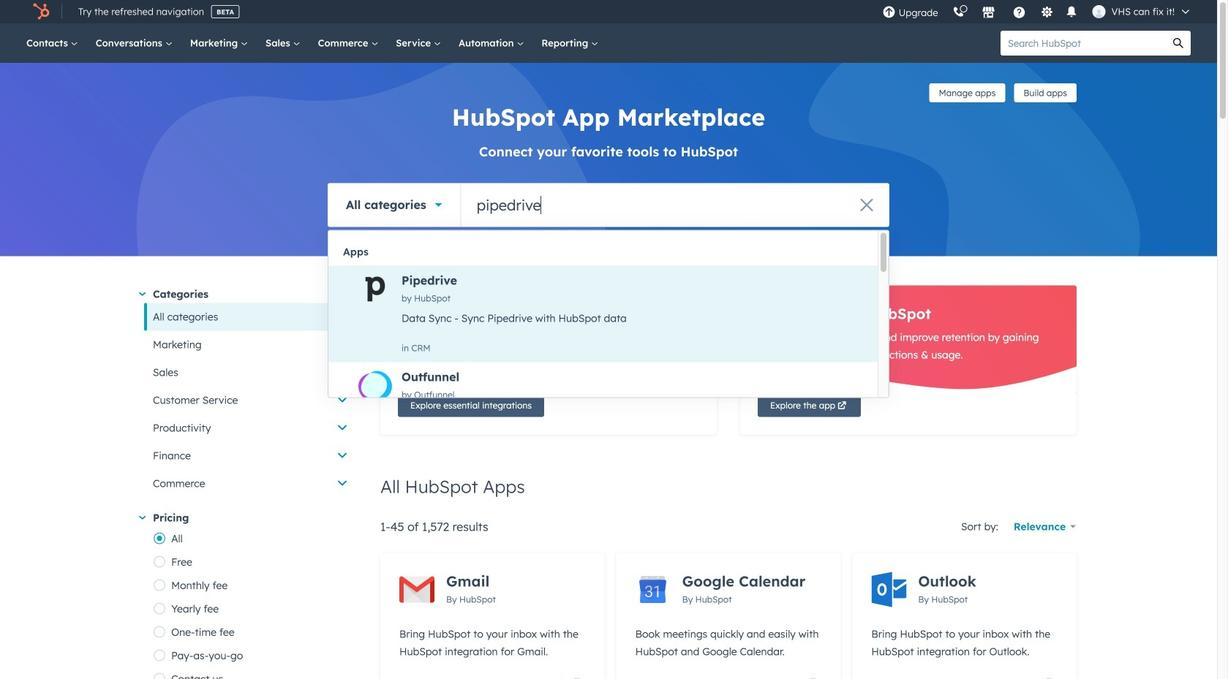 Task type: describe. For each thing, give the bounding box(es) containing it.
clear input image
[[860, 199, 874, 214]]

Search app name or business need... search field
[[461, 183, 890, 227]]

2 caret image from the top
[[139, 516, 146, 520]]



Task type: locate. For each thing, give the bounding box(es) containing it.
marketplaces image
[[982, 7, 995, 20]]

menu
[[875, 0, 1200, 23]]

pricing group
[[153, 527, 357, 680]]

terry turtle image
[[1093, 5, 1106, 18]]

0 vertical spatial caret image
[[139, 292, 146, 296]]

Search HubSpot search field
[[1001, 31, 1166, 56]]

caret image
[[139, 292, 146, 296], [139, 516, 146, 520]]

1 vertical spatial caret image
[[139, 516, 146, 520]]

1 caret image from the top
[[139, 292, 146, 296]]



Task type: vqa. For each thing, say whether or not it's contained in the screenshot.
emailmaria@hubspot.com -- button
no



